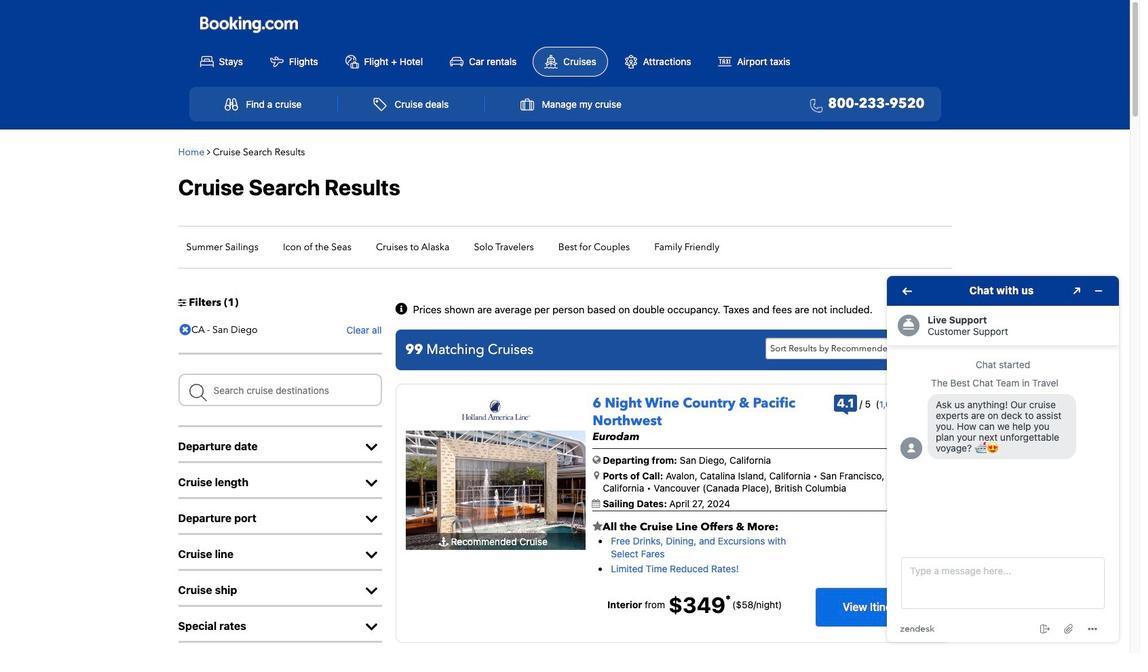 Task type: vqa. For each thing, say whether or not it's contained in the screenshot.
2nd chevron down icon
yes



Task type: locate. For each thing, give the bounding box(es) containing it.
sliders image
[[178, 298, 186, 308]]

1 chevron down image from the top
[[362, 441, 382, 455]]

3 chevron down image from the top
[[362, 549, 382, 563]]

map marker image
[[594, 471, 600, 481]]

None field
[[178, 374, 382, 407]]

globe image
[[593, 456, 601, 465]]

prices shown are average per person based on double occupancy. taxes and fees are not included. element
[[413, 305, 873, 315]]

info label image
[[396, 303, 411, 317]]

Search cruise destinations text field
[[178, 374, 382, 407]]

4 chevron down image from the top
[[362, 621, 382, 635]]

asterisk image
[[726, 596, 731, 601]]

chevron down image
[[362, 441, 382, 455], [362, 585, 382, 599]]

main content
[[171, 136, 959, 654]]

2 chevron down image from the top
[[362, 585, 382, 599]]

calendar image
[[592, 500, 601, 509]]

1 vertical spatial chevron down image
[[362, 585, 382, 599]]

0 vertical spatial chevron down image
[[362, 441, 382, 455]]

chevron down image
[[362, 477, 382, 491], [362, 513, 382, 527], [362, 549, 382, 563], [362, 621, 382, 635]]

eurodam image
[[406, 431, 586, 551]]

times circle image
[[176, 321, 194, 341]]



Task type: describe. For each thing, give the bounding box(es) containing it.
anchor image
[[439, 538, 449, 548]]

travel menu navigation
[[189, 87, 942, 121]]

holland america line image
[[462, 400, 531, 421]]

1 chevron down image from the top
[[362, 477, 382, 491]]

2 chevron down image from the top
[[362, 513, 382, 527]]

booking.com home image
[[200, 16, 298, 34]]

star image
[[593, 521, 603, 532]]

angle right image
[[207, 147, 211, 157]]



